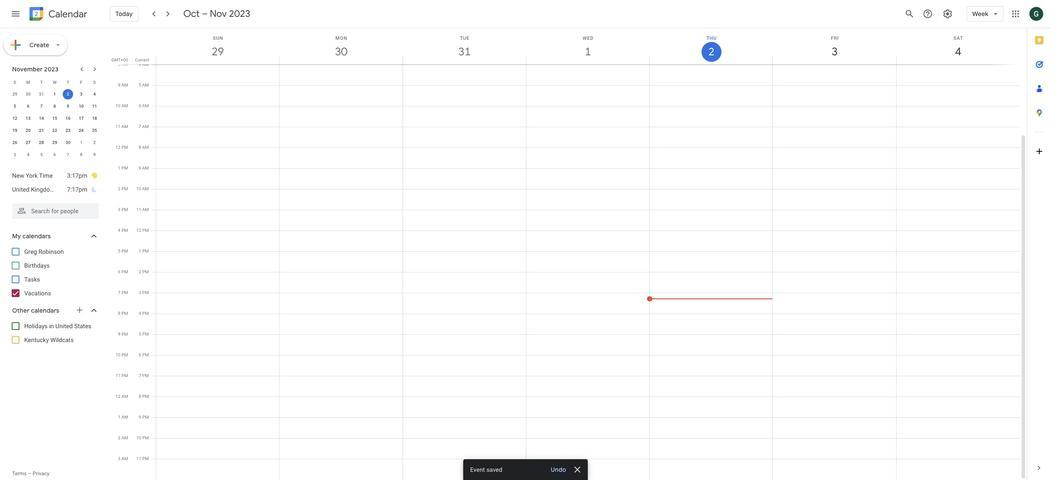 Task type: vqa. For each thing, say whether or not it's contained in the screenshot.


Task type: describe. For each thing, give the bounding box(es) containing it.
create
[[29, 41, 49, 49]]

fri
[[831, 35, 839, 41]]

tue
[[460, 35, 470, 41]]

0 horizontal spatial 7 pm
[[118, 290, 128, 295]]

1 horizontal spatial 1 pm
[[139, 249, 149, 253]]

my
[[12, 232, 21, 240]]

5 am
[[139, 83, 149, 87]]

kentucky
[[24, 337, 49, 343]]

mon 30
[[335, 35, 347, 59]]

1 am
[[118, 415, 128, 420]]

event
[[470, 466, 485, 473]]

states
[[74, 323, 91, 330]]

31 inside column header
[[458, 45, 470, 59]]

4 column header
[[896, 28, 1020, 64]]

3 link
[[825, 42, 845, 62]]

13 element
[[23, 113, 33, 124]]

thu 2
[[706, 35, 717, 59]]

– for terms
[[28, 471, 31, 477]]

holidays in united states
[[24, 323, 91, 330]]

terms – privacy
[[12, 471, 49, 477]]

december 7 element
[[63, 150, 73, 160]]

fri 3
[[831, 35, 839, 59]]

2 cell
[[61, 88, 75, 100]]

2 s from the left
[[93, 80, 96, 85]]

row containing 29
[[8, 88, 101, 100]]

1 horizontal spatial 10 am
[[136, 186, 149, 191]]

1 vertical spatial 11 pm
[[136, 456, 149, 461]]

6 am
[[139, 103, 149, 108]]

1 vertical spatial 8 pm
[[139, 394, 149, 399]]

7:17pm
[[67, 186, 87, 193]]

december 8 element
[[76, 150, 86, 160]]

settings menu image
[[943, 9, 953, 19]]

0 vertical spatial 9 am
[[118, 83, 128, 87]]

0 horizontal spatial 4 pm
[[118, 228, 128, 233]]

december 5 element
[[36, 150, 47, 160]]

row group containing 29
[[8, 88, 101, 161]]

30 for october 30 element
[[26, 92, 31, 96]]

1 t from the left
[[40, 80, 43, 85]]

30 for 30 element on the top left
[[66, 140, 70, 145]]

week button
[[967, 3, 1004, 24]]

12 am
[[116, 394, 128, 399]]

2 inside the december 2 element
[[93, 140, 96, 145]]

m
[[26, 80, 30, 85]]

2 t from the left
[[67, 80, 69, 85]]

terms
[[12, 471, 27, 477]]

13
[[26, 116, 31, 121]]

31 column header
[[403, 28, 526, 64]]

18 element
[[89, 113, 100, 124]]

1 vertical spatial 12 pm
[[136, 228, 149, 233]]

24
[[79, 128, 84, 133]]

today button
[[110, 3, 138, 24]]

my calendars button
[[2, 229, 107, 243]]

nov
[[210, 8, 227, 20]]

21 element
[[36, 125, 47, 136]]

23
[[66, 128, 70, 133]]

november 2023
[[12, 65, 58, 73]]

privacy
[[33, 471, 49, 477]]

29 for 29 element
[[52, 140, 57, 145]]

1 horizontal spatial 2 pm
[[139, 269, 149, 274]]

holidays
[[24, 323, 48, 330]]

time for kingdom
[[57, 186, 70, 193]]

undo
[[551, 466, 566, 474]]

in
[[49, 323, 54, 330]]

2 column header
[[649, 28, 773, 64]]

3:17pm
[[67, 172, 87, 179]]

main drawer image
[[10, 9, 21, 19]]

14 element
[[36, 113, 47, 124]]

row containing 3
[[8, 149, 101, 161]]

f
[[80, 80, 82, 85]]

29 inside "column header"
[[211, 45, 223, 59]]

robinson
[[38, 248, 64, 255]]

0 horizontal spatial 8 am
[[118, 62, 128, 67]]

30 element
[[63, 138, 73, 148]]

0 horizontal spatial 2023
[[44, 65, 58, 73]]

15 element
[[50, 113, 60, 124]]

birthdays
[[24, 262, 50, 269]]

0 vertical spatial 8 pm
[[118, 311, 128, 316]]

saved
[[486, 466, 502, 473]]

2 link
[[702, 42, 721, 62]]

31 link
[[455, 42, 475, 62]]

november 2023 grid
[[8, 76, 101, 161]]

create button
[[3, 35, 67, 55]]

10 inside row
[[79, 104, 84, 109]]

28
[[39, 140, 44, 145]]

17
[[79, 116, 84, 121]]

20 element
[[23, 125, 33, 136]]

16
[[66, 116, 70, 121]]

25 element
[[89, 125, 100, 136]]

gmt+00
[[111, 58, 128, 62]]

calendars for my calendars
[[22, 232, 51, 240]]

26 element
[[10, 138, 20, 148]]

york
[[26, 172, 38, 179]]

26
[[12, 140, 17, 145]]

greg robinson
[[24, 248, 64, 255]]

25
[[92, 128, 97, 133]]

1 vertical spatial 6 pm
[[139, 353, 149, 357]]

2 am
[[118, 436, 128, 440]]

row containing 19
[[8, 125, 101, 137]]

list containing new york time
[[3, 165, 106, 200]]

week
[[972, 10, 988, 18]]

new
[[12, 172, 24, 179]]

17 element
[[76, 113, 86, 124]]

29 element
[[50, 138, 60, 148]]

0 horizontal spatial 10 am
[[116, 103, 128, 108]]

tasks
[[24, 276, 40, 283]]

calendar element
[[28, 5, 87, 24]]

16 element
[[63, 113, 73, 124]]

30 column header
[[279, 28, 403, 64]]

november
[[12, 65, 43, 73]]

1 vertical spatial 3 pm
[[139, 290, 149, 295]]

8 left current
[[118, 62, 120, 67]]

2 inside thu 2
[[708, 45, 714, 59]]

my calendars
[[12, 232, 51, 240]]

27
[[26, 140, 31, 145]]

other calendars
[[12, 307, 59, 314]]

sun 29
[[211, 35, 223, 59]]

19
[[12, 128, 17, 133]]

oct
[[183, 8, 200, 20]]

october 30 element
[[23, 89, 33, 99]]

30 inside mon 30
[[335, 45, 347, 59]]

31 inside november 2023 grid
[[39, 92, 44, 96]]

0 vertical spatial 1 pm
[[118, 166, 128, 170]]

list item containing new york time
[[12, 169, 98, 183]]

2, today element
[[63, 89, 73, 99]]

5 inside "element"
[[40, 152, 43, 157]]

8 down december 1 element
[[80, 152, 82, 157]]

3 am
[[118, 456, 128, 461]]

event saved
[[470, 466, 502, 473]]



Task type: locate. For each thing, give the bounding box(es) containing it.
0 vertical spatial 30
[[335, 45, 347, 59]]

6 row from the top
[[8, 137, 101, 149]]

tue 31
[[458, 35, 470, 59]]

1 vertical spatial 5 pm
[[139, 332, 149, 337]]

1 horizontal spatial 12 pm
[[136, 228, 149, 233]]

united inside "other calendars" list
[[55, 323, 73, 330]]

row containing 5
[[8, 100, 101, 112]]

my calendars list
[[2, 245, 107, 300]]

0 horizontal spatial t
[[40, 80, 43, 85]]

30
[[335, 45, 347, 59], [26, 92, 31, 96], [66, 140, 70, 145]]

9 am down 7 am
[[139, 166, 149, 170]]

1 horizontal spatial time
[[57, 186, 70, 193]]

0 vertical spatial 11 am
[[116, 124, 128, 129]]

2 row from the top
[[8, 88, 101, 100]]

vacations
[[24, 290, 51, 297]]

20
[[26, 128, 31, 133]]

0 vertical spatial 10 pm
[[116, 353, 128, 357]]

11 pm
[[116, 373, 128, 378], [136, 456, 149, 461]]

9
[[118, 83, 120, 87], [67, 104, 69, 109], [93, 152, 96, 157], [139, 166, 141, 170], [118, 332, 120, 337], [139, 415, 141, 420]]

row up 22
[[8, 112, 101, 125]]

– for oct
[[202, 8, 208, 20]]

7 row from the top
[[8, 149, 101, 161]]

oct – nov 2023
[[183, 8, 250, 20]]

1 horizontal spatial 11 pm
[[136, 456, 149, 461]]

0 horizontal spatial 9 pm
[[118, 332, 128, 337]]

list item up search for people text box
[[12, 183, 98, 196]]

2 list item from the top
[[12, 183, 98, 196]]

18
[[92, 116, 97, 121]]

thu
[[706, 35, 717, 41]]

list
[[3, 165, 106, 200]]

3 inside fri 3
[[831, 45, 837, 59]]

1 horizontal spatial 10 pm
[[136, 436, 149, 440]]

23 element
[[63, 125, 73, 136]]

8 am down 7 am
[[139, 145, 149, 150]]

tab list
[[1027, 28, 1051, 456]]

october 31 element
[[36, 89, 47, 99]]

wed 1
[[583, 35, 594, 59]]

1 list item from the top
[[12, 169, 98, 183]]

1 horizontal spatial s
[[93, 80, 96, 85]]

t
[[40, 80, 43, 85], [67, 80, 69, 85]]

9 am left 5 am
[[118, 83, 128, 87]]

1 vertical spatial 10 pm
[[136, 436, 149, 440]]

21
[[39, 128, 44, 133]]

0 vertical spatial 31
[[458, 45, 470, 59]]

0 vertical spatial time
[[39, 172, 53, 179]]

4 row from the top
[[8, 112, 101, 125]]

0 vertical spatial 4 pm
[[118, 228, 128, 233]]

2 horizontal spatial 29
[[211, 45, 223, 59]]

0 horizontal spatial –
[[28, 471, 31, 477]]

29 down 22 'element'
[[52, 140, 57, 145]]

s up october 29 element
[[14, 80, 16, 85]]

1 vertical spatial calendars
[[31, 307, 59, 314]]

29 for october 29 element
[[12, 92, 17, 96]]

0 horizontal spatial 10 pm
[[116, 353, 128, 357]]

0 horizontal spatial 5 pm
[[118, 249, 128, 253]]

8
[[118, 62, 120, 67], [53, 104, 56, 109], [139, 145, 141, 150], [80, 152, 82, 157], [118, 311, 120, 316], [139, 394, 141, 399]]

1 horizontal spatial 31
[[458, 45, 470, 59]]

22 element
[[50, 125, 60, 136]]

december 4 element
[[23, 150, 33, 160]]

12
[[12, 116, 17, 121], [116, 145, 120, 150], [136, 228, 141, 233], [116, 394, 120, 399]]

2 vertical spatial 29
[[52, 140, 57, 145]]

0 horizontal spatial 6 pm
[[118, 269, 128, 274]]

10 am
[[116, 103, 128, 108], [136, 186, 149, 191]]

calendars up greg
[[22, 232, 51, 240]]

1 vertical spatial 10 am
[[136, 186, 149, 191]]

1 vertical spatial 9 pm
[[139, 415, 149, 420]]

1 horizontal spatial 8 pm
[[139, 394, 149, 399]]

4 inside sat 4
[[955, 45, 961, 59]]

undo button
[[547, 465, 570, 474]]

united
[[12, 186, 29, 193], [55, 323, 73, 330]]

kentucky wildcats
[[24, 337, 74, 343]]

1 vertical spatial 2023
[[44, 65, 58, 73]]

list item containing united kingdom time
[[12, 183, 98, 196]]

1
[[584, 45, 591, 59], [53, 92, 56, 96], [80, 140, 82, 145], [118, 166, 120, 170], [139, 249, 141, 253], [118, 415, 120, 420]]

30 link
[[331, 42, 351, 62]]

10
[[116, 103, 120, 108], [79, 104, 84, 109], [136, 186, 141, 191], [116, 353, 120, 357], [136, 436, 141, 440]]

0 vertical spatial 3 pm
[[118, 207, 128, 212]]

0 horizontal spatial 31
[[39, 92, 44, 96]]

0 vertical spatial 2 pm
[[118, 186, 128, 191]]

14
[[39, 116, 44, 121]]

1 horizontal spatial 9 am
[[139, 166, 149, 170]]

sat
[[954, 35, 963, 41]]

6
[[139, 103, 141, 108], [27, 104, 29, 109], [53, 152, 56, 157], [118, 269, 120, 274], [139, 353, 141, 357]]

grid containing 29
[[111, 28, 1027, 480]]

0 vertical spatial –
[[202, 8, 208, 20]]

1 vertical spatial 1 pm
[[139, 249, 149, 253]]

8 down 7 am
[[139, 145, 141, 150]]

time down 3:17pm
[[57, 186, 70, 193]]

1 vertical spatial united
[[55, 323, 73, 330]]

row up 29 element
[[8, 125, 101, 137]]

row containing 12
[[8, 112, 101, 125]]

4 pm
[[118, 228, 128, 233], [139, 311, 149, 316]]

3
[[831, 45, 837, 59], [80, 92, 82, 96], [14, 152, 16, 157], [118, 207, 120, 212], [139, 290, 141, 295], [118, 456, 120, 461]]

1 horizontal spatial 30
[[66, 140, 70, 145]]

1 s from the left
[[14, 80, 16, 85]]

calendar
[[48, 8, 87, 20]]

1 horizontal spatial 2023
[[229, 8, 250, 20]]

– right terms link
[[28, 471, 31, 477]]

time up kingdom
[[39, 172, 53, 179]]

list item up united kingdom time 7:17pm
[[12, 169, 98, 183]]

row down w
[[8, 88, 101, 100]]

0 horizontal spatial 29
[[12, 92, 17, 96]]

1 vertical spatial 2 pm
[[139, 269, 149, 274]]

1 inside wed 1
[[584, 45, 591, 59]]

1 horizontal spatial 29
[[52, 140, 57, 145]]

add other calendars image
[[75, 306, 84, 314]]

11 inside november 2023 grid
[[92, 104, 97, 109]]

s right f
[[93, 80, 96, 85]]

8 right 12 am
[[139, 394, 141, 399]]

december 2 element
[[89, 138, 100, 148]]

kingdom
[[31, 186, 55, 193]]

– right oct
[[202, 8, 208, 20]]

united kingdom time 7:17pm
[[12, 186, 87, 193]]

1 horizontal spatial 3 pm
[[139, 290, 149, 295]]

1 vertical spatial 7 pm
[[139, 373, 149, 378]]

1 horizontal spatial 11 am
[[136, 207, 149, 212]]

11 pm right 3 am
[[136, 456, 149, 461]]

15
[[52, 116, 57, 121]]

1 horizontal spatial 7 pm
[[139, 373, 149, 378]]

4 link
[[948, 42, 968, 62]]

today
[[115, 10, 133, 18]]

31
[[458, 45, 470, 59], [39, 92, 44, 96]]

31 down tue
[[458, 45, 470, 59]]

8 up 15
[[53, 104, 56, 109]]

2 vertical spatial 30
[[66, 140, 70, 145]]

29 down sun
[[211, 45, 223, 59]]

1 horizontal spatial 5 pm
[[139, 332, 149, 337]]

greg
[[24, 248, 37, 255]]

0 vertical spatial 5 pm
[[118, 249, 128, 253]]

december 1 element
[[76, 138, 86, 148]]

31 right october 30 element
[[39, 92, 44, 96]]

29 link
[[208, 42, 228, 62]]

3 row from the top
[[8, 100, 101, 112]]

2 pm
[[118, 186, 128, 191], [139, 269, 149, 274]]

1 vertical spatial 11 am
[[136, 207, 149, 212]]

december 9 element
[[89, 150, 100, 160]]

0 horizontal spatial 8 pm
[[118, 311, 128, 316]]

time for york
[[39, 172, 53, 179]]

1 vertical spatial 8 am
[[139, 145, 149, 150]]

0 vertical spatial 9 pm
[[118, 332, 128, 337]]

1 vertical spatial time
[[57, 186, 70, 193]]

1 horizontal spatial united
[[55, 323, 73, 330]]

1 vertical spatial –
[[28, 471, 31, 477]]

other
[[12, 307, 29, 314]]

7
[[40, 104, 43, 109], [139, 124, 141, 129], [67, 152, 69, 157], [118, 290, 120, 295], [139, 373, 141, 378]]

10 pm
[[116, 353, 128, 357], [136, 436, 149, 440]]

2 horizontal spatial 30
[[335, 45, 347, 59]]

december 3 element
[[10, 150, 20, 160]]

5 pm
[[118, 249, 128, 253], [139, 332, 149, 337]]

1 vertical spatial 31
[[39, 92, 44, 96]]

3 column header
[[773, 28, 897, 64]]

5
[[139, 83, 141, 87], [14, 104, 16, 109], [40, 152, 43, 157], [118, 249, 120, 253], [139, 332, 141, 337]]

24 element
[[76, 125, 86, 136]]

0 horizontal spatial 11 am
[[116, 124, 128, 129]]

wed
[[583, 35, 594, 41]]

calendars up in
[[31, 307, 59, 314]]

19 element
[[10, 125, 20, 136]]

united inside list item
[[12, 186, 29, 193]]

0 horizontal spatial 9 am
[[118, 83, 128, 87]]

united down new
[[12, 186, 29, 193]]

row up december 6 element
[[8, 137, 101, 149]]

12 inside row
[[12, 116, 17, 121]]

calendar heading
[[47, 8, 87, 20]]

1 horizontal spatial 6 pm
[[139, 353, 149, 357]]

10 element
[[76, 101, 86, 112]]

11 pm up 12 am
[[116, 373, 128, 378]]

row containing 26
[[8, 137, 101, 149]]

row up 15
[[8, 100, 101, 112]]

calendars
[[22, 232, 51, 240], [31, 307, 59, 314]]

united right in
[[55, 323, 73, 330]]

0 vertical spatial 10 am
[[116, 103, 128, 108]]

0 horizontal spatial 1 pm
[[118, 166, 128, 170]]

29 column header
[[156, 28, 280, 64]]

10 pm up 12 am
[[116, 353, 128, 357]]

1 vertical spatial 4 pm
[[139, 311, 149, 316]]

1 horizontal spatial 9 pm
[[139, 415, 149, 420]]

3 pm
[[118, 207, 128, 212], [139, 290, 149, 295]]

time
[[39, 172, 53, 179], [57, 186, 70, 193]]

row group
[[8, 88, 101, 161]]

0 horizontal spatial s
[[14, 80, 16, 85]]

w
[[53, 80, 57, 85]]

7 pm
[[118, 290, 128, 295], [139, 373, 149, 378]]

t up 2 cell
[[67, 80, 69, 85]]

0 horizontal spatial 12 pm
[[116, 145, 128, 150]]

0 horizontal spatial 2 pm
[[118, 186, 128, 191]]

2
[[708, 45, 714, 59], [67, 92, 69, 96], [93, 140, 96, 145], [118, 186, 120, 191], [139, 269, 141, 274], [118, 436, 120, 440]]

1 pm
[[118, 166, 128, 170], [139, 249, 149, 253]]

1 horizontal spatial 8 am
[[139, 145, 149, 150]]

0 vertical spatial 6 pm
[[118, 269, 128, 274]]

1 vertical spatial 9 am
[[139, 166, 149, 170]]

2023 up w
[[44, 65, 58, 73]]

6 pm
[[118, 269, 128, 274], [139, 353, 149, 357]]

sun
[[213, 35, 223, 41]]

calendars for other calendars
[[31, 307, 59, 314]]

1 horizontal spatial 4 pm
[[139, 311, 149, 316]]

11
[[92, 104, 97, 109], [116, 124, 120, 129], [136, 207, 141, 212], [116, 373, 120, 378], [136, 456, 141, 461]]

27 element
[[23, 138, 33, 148]]

0 vertical spatial 8 am
[[118, 62, 128, 67]]

mon
[[336, 35, 347, 41]]

privacy link
[[33, 471, 49, 477]]

7 am
[[139, 124, 149, 129]]

row
[[8, 76, 101, 88], [8, 88, 101, 100], [8, 100, 101, 112], [8, 112, 101, 125], [8, 125, 101, 137], [8, 137, 101, 149], [8, 149, 101, 161]]

am
[[121, 62, 128, 67], [142, 62, 149, 67], [121, 83, 128, 87], [142, 83, 149, 87], [121, 103, 128, 108], [142, 103, 149, 108], [121, 124, 128, 129], [142, 124, 149, 129], [142, 145, 149, 150], [142, 166, 149, 170], [142, 186, 149, 191], [142, 207, 149, 212], [121, 394, 128, 399], [121, 415, 128, 420], [121, 436, 128, 440], [121, 456, 128, 461]]

new york time
[[12, 172, 53, 179]]

current
[[135, 58, 149, 62]]

0 vertical spatial 2023
[[229, 8, 250, 20]]

11 element
[[89, 101, 100, 112]]

1 column header
[[526, 28, 650, 64]]

0 vertical spatial 29
[[211, 45, 223, 59]]

0 horizontal spatial united
[[12, 186, 29, 193]]

30 down the 'mon'
[[335, 45, 347, 59]]

row containing s
[[8, 76, 101, 88]]

0 horizontal spatial 3 pm
[[118, 207, 128, 212]]

sat 4
[[954, 35, 963, 59]]

row up 2, today element
[[8, 76, 101, 88]]

0 vertical spatial 12 pm
[[116, 145, 128, 150]]

wildcats
[[50, 337, 74, 343]]

12 element
[[10, 113, 20, 124]]

Search for people text field
[[17, 203, 93, 219]]

1 link
[[578, 42, 598, 62]]

10 pm right "2 am"
[[136, 436, 149, 440]]

0 horizontal spatial 30
[[26, 92, 31, 96]]

28 element
[[36, 138, 47, 148]]

0 horizontal spatial 11 pm
[[116, 373, 128, 378]]

1 vertical spatial 30
[[26, 92, 31, 96]]

5 row from the top
[[8, 125, 101, 137]]

pm
[[122, 145, 128, 150], [122, 166, 128, 170], [122, 186, 128, 191], [122, 207, 128, 212], [122, 228, 128, 233], [142, 228, 149, 233], [122, 249, 128, 253], [142, 249, 149, 253], [122, 269, 128, 274], [142, 269, 149, 274], [122, 290, 128, 295], [142, 290, 149, 295], [122, 311, 128, 316], [142, 311, 149, 316], [122, 332, 128, 337], [142, 332, 149, 337], [122, 353, 128, 357], [142, 353, 149, 357], [122, 373, 128, 378], [142, 373, 149, 378], [142, 394, 149, 399], [142, 415, 149, 420], [142, 436, 149, 440], [142, 456, 149, 461]]

other calendars button
[[2, 304, 107, 318]]

1 row from the top
[[8, 76, 101, 88]]

october 29 element
[[10, 89, 20, 99]]

0 vertical spatial calendars
[[22, 232, 51, 240]]

30 down m
[[26, 92, 31, 96]]

11 am
[[116, 124, 128, 129], [136, 207, 149, 212]]

9 pm
[[118, 332, 128, 337], [139, 415, 149, 420]]

december 6 element
[[50, 150, 60, 160]]

1 horizontal spatial –
[[202, 8, 208, 20]]

30 down "23" element
[[66, 140, 70, 145]]

2 inside 2, today element
[[67, 92, 69, 96]]

grid
[[111, 28, 1027, 480]]

1 horizontal spatial t
[[67, 80, 69, 85]]

None search field
[[0, 200, 107, 219]]

0 vertical spatial 11 pm
[[116, 373, 128, 378]]

0 vertical spatial united
[[12, 186, 29, 193]]

terms link
[[12, 471, 27, 477]]

8 am left current
[[118, 62, 128, 67]]

8 pm
[[118, 311, 128, 316], [139, 394, 149, 399]]

1 vertical spatial 29
[[12, 92, 17, 96]]

22
[[52, 128, 57, 133]]

0 horizontal spatial time
[[39, 172, 53, 179]]

29 left october 30 element
[[12, 92, 17, 96]]

2023 right nov
[[229, 8, 250, 20]]

8 right add other calendars image
[[118, 311, 120, 316]]

other calendars list
[[2, 319, 107, 347]]

row down 29 element
[[8, 149, 101, 161]]

4 am
[[139, 62, 149, 67]]

list item
[[12, 169, 98, 183], [12, 183, 98, 196]]

t up october 31 element
[[40, 80, 43, 85]]



